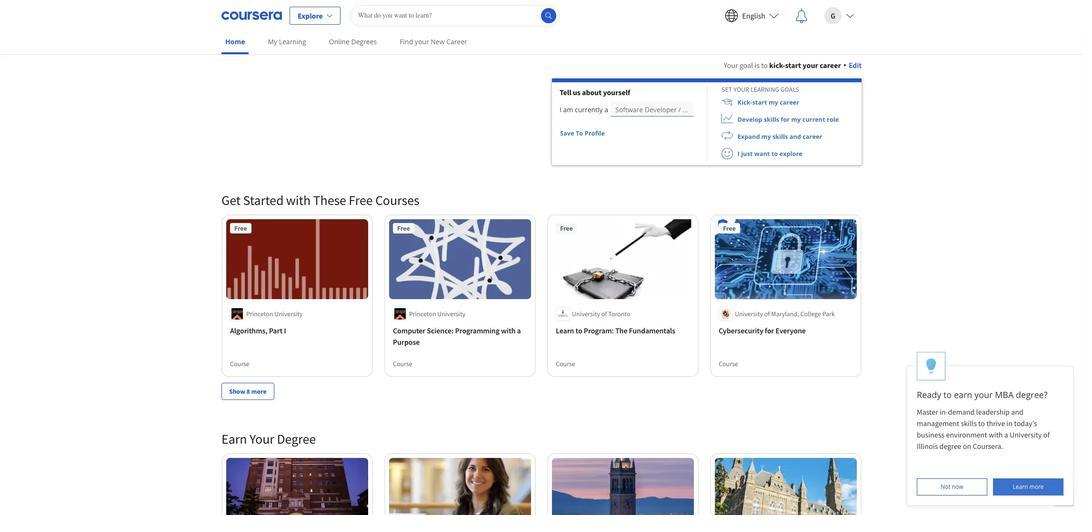Task type: describe. For each thing, give the bounding box(es) containing it.
0 horizontal spatial i
[[284, 326, 286, 336]]

learning
[[279, 37, 306, 46]]

currently
[[575, 105, 603, 114]]

on
[[963, 442, 971, 452]]

coursera.
[[973, 442, 1003, 452]]

my inside "button"
[[762, 132, 771, 141]]

free for learn to program: the fundamentals
[[560, 224, 573, 233]]

to
[[576, 129, 583, 138]]

with inside "computer science: programming with a purpose"
[[501, 326, 516, 336]]

help center image
[[1058, 491, 1070, 502]]

management
[[917, 419, 959, 429]]

part
[[269, 326, 282, 336]]

tell
[[560, 88, 571, 97]]

earn
[[221, 431, 247, 448]]

am
[[563, 105, 573, 114]]

set
[[722, 85, 732, 94]]

software
[[615, 105, 643, 114]]

engineer
[[683, 105, 710, 114]]

in
[[1007, 419, 1013, 429]]

line chart image
[[722, 114, 733, 125]]

get started with these free courses collection element
[[216, 177, 867, 416]]

learn more
[[1013, 483, 1044, 492]]

earn
[[954, 390, 972, 401]]

your up kick-
[[734, 85, 749, 94]]

save to profile button
[[560, 125, 605, 142]]

expand my skills and career button
[[707, 128, 822, 145]]

mba
[[995, 390, 1014, 401]]

graduation cap image
[[722, 97, 733, 108]]

princeton university for part
[[246, 310, 303, 318]]

algorithms, part i
[[230, 326, 286, 336]]

get
[[221, 192, 241, 209]]

english button
[[717, 0, 786, 31]]

career inside button
[[780, 98, 799, 107]]

want
[[754, 150, 770, 158]]

goal
[[740, 60, 753, 70]]

skills inside the master in-demand leadership and management skills to thrive in today's business environment with a university of illinois degree on coursera.
[[961, 419, 977, 429]]

now
[[952, 483, 963, 492]]

home
[[225, 37, 245, 46]]

explore button
[[290, 6, 340, 25]]

free for computer science: programming with a purpose
[[397, 224, 410, 233]]

develop skills for my current role button
[[707, 111, 839, 128]]

to inside "link"
[[576, 326, 582, 336]]

environment
[[946, 431, 987, 440]]

home link
[[221, 31, 249, 54]]

career
[[446, 37, 467, 46]]

g
[[831, 11, 835, 20]]

a inside the master in-demand leadership and management skills to thrive in today's business environment with a university of illinois degree on coursera.
[[1004, 431, 1008, 440]]

/
[[678, 105, 681, 114]]

save
[[560, 129, 574, 138]]

role
[[827, 115, 839, 124]]

earn your degree
[[221, 431, 316, 448]]

get started with these free courses
[[221, 192, 419, 209]]

kick-start my career button
[[707, 94, 799, 111]]

free for algorithms, part i
[[234, 224, 247, 233]]

free for cybersecurity for everyone
[[723, 224, 736, 233]]

of for everyone
[[764, 310, 770, 318]]

i for i am currently a
[[560, 105, 562, 114]]

learn to program: the fundamentals link
[[556, 325, 690, 337]]

college
[[800, 310, 821, 318]]

explore
[[779, 150, 802, 158]]

develop
[[738, 115, 762, 124]]

the
[[615, 326, 627, 336]]

online
[[329, 37, 350, 46]]

my learning link
[[264, 31, 310, 52]]

learn more link
[[993, 479, 1064, 496]]

illinois
[[917, 442, 938, 452]]

my learning
[[268, 37, 306, 46]]

expand my skills and career
[[738, 132, 822, 141]]

more inside button
[[251, 388, 267, 396]]

demand
[[948, 408, 975, 417]]

today's
[[1014, 419, 1037, 429]]

princeton for algorithms,
[[246, 310, 273, 318]]

degree
[[940, 442, 961, 452]]

save to profile
[[560, 129, 605, 138]]

current
[[802, 115, 825, 124]]

What do you want to learn? text field
[[350, 5, 560, 26]]

not
[[941, 483, 951, 492]]

online degrees
[[329, 37, 377, 46]]

cybersecurity
[[719, 326, 763, 336]]

alice element
[[907, 352, 1074, 506]]

computer science: programming with a purpose
[[393, 326, 521, 347]]

learn for learn to program: the fundamentals
[[556, 326, 574, 336]]

1 vertical spatial my
[[791, 115, 801, 124]]

0 horizontal spatial with
[[286, 192, 311, 209]]

find your new career
[[400, 37, 467, 46]]

university of maryland, college park
[[735, 310, 835, 318]]

more inside alice element
[[1030, 483, 1044, 492]]

i just want to explore button
[[707, 145, 802, 162]]

to left earn
[[944, 390, 952, 401]]

edit button
[[844, 60, 862, 71]]

university of toronto
[[572, 310, 630, 318]]

find your new career link
[[396, 31, 471, 52]]

princeton for computer
[[409, 310, 436, 318]]

your right kick-
[[803, 60, 818, 70]]

maryland,
[[771, 310, 799, 318]]

developer
[[645, 105, 677, 114]]



Task type: locate. For each thing, give the bounding box(es) containing it.
1 horizontal spatial start
[[785, 60, 801, 70]]

university up science:
[[437, 310, 465, 318]]

start down set your learning goals at the right top of the page
[[752, 98, 767, 107]]

i left am
[[560, 105, 562, 114]]

business
[[917, 431, 945, 440]]

about
[[582, 88, 602, 97]]

0 horizontal spatial learn
[[556, 326, 574, 336]]

i just want to explore
[[738, 150, 802, 158]]

1 horizontal spatial princeton
[[409, 310, 436, 318]]

computer
[[393, 326, 425, 336]]

smile image
[[722, 148, 733, 160]]

None search field
[[350, 5, 560, 26]]

skills up the environment
[[961, 419, 977, 429]]

university up "cybersecurity"
[[735, 310, 763, 318]]

yourself
[[603, 88, 630, 97]]

main content
[[0, 48, 1083, 516]]

a down in
[[1004, 431, 1008, 440]]

edit
[[849, 60, 862, 70]]

0 vertical spatial my
[[769, 98, 778, 107]]

0 vertical spatial learn
[[556, 326, 574, 336]]

of inside the master in-demand leadership and management skills to thrive in today's business environment with a university of illinois degree on coursera.
[[1043, 431, 1050, 440]]

purpose
[[393, 338, 420, 347]]

0 vertical spatial i
[[560, 105, 562, 114]]

career down the "current"
[[803, 132, 822, 141]]

leadership
[[976, 408, 1010, 417]]

i inside button
[[738, 150, 740, 158]]

explore
[[298, 11, 323, 20]]

algorithms,
[[230, 326, 268, 336]]

your right find
[[415, 37, 429, 46]]

to right is
[[761, 60, 768, 70]]

1 vertical spatial for
[[765, 326, 774, 336]]

earn your degree collection element
[[216, 416, 867, 516]]

to inside button
[[771, 150, 778, 158]]

not now button
[[917, 479, 987, 496]]

show 8 more
[[229, 388, 267, 396]]

2 horizontal spatial of
[[1043, 431, 1050, 440]]

show 8 more button
[[221, 383, 274, 400]]

1 course from the left
[[230, 360, 249, 368]]

more left help center icon
[[1030, 483, 1044, 492]]

career left edit dropdown button in the top of the page
[[820, 60, 841, 70]]

just
[[741, 150, 753, 158]]

and inside "button"
[[790, 132, 801, 141]]

0 vertical spatial skills
[[764, 115, 779, 124]]

princeton university up science:
[[409, 310, 465, 318]]

1 horizontal spatial with
[[501, 326, 516, 336]]

goals
[[781, 85, 799, 94]]

university down "today's"
[[1010, 431, 1042, 440]]

2 vertical spatial my
[[762, 132, 771, 141]]

university up program:
[[572, 310, 600, 318]]

i left just on the top of page
[[738, 150, 740, 158]]

degree?
[[1016, 390, 1048, 401]]

to left 'thrive'
[[978, 419, 985, 429]]

a inside "computer science: programming with a purpose"
[[517, 326, 521, 336]]

1 vertical spatial with
[[501, 326, 516, 336]]

to inside the master in-demand leadership and management skills to thrive in today's business environment with a university of illinois degree on coursera.
[[978, 419, 985, 429]]

0 vertical spatial career
[[820, 60, 841, 70]]

my right expand
[[762, 132, 771, 141]]

learn
[[556, 326, 574, 336], [1013, 483, 1028, 492]]

learn left help center icon
[[1013, 483, 1028, 492]]

degree
[[277, 431, 316, 448]]

2 vertical spatial with
[[989, 431, 1003, 440]]

1 vertical spatial and
[[1011, 408, 1024, 417]]

0 horizontal spatial of
[[601, 310, 607, 318]]

0 vertical spatial with
[[286, 192, 311, 209]]

english
[[742, 11, 765, 20]]

learn inside alice element
[[1013, 483, 1028, 492]]

cybersecurity for everyone
[[719, 326, 806, 336]]

and up in
[[1011, 408, 1024, 417]]

university inside the master in-demand leadership and management skills to thrive in today's business environment with a university of illinois degree on coursera.
[[1010, 431, 1042, 440]]

1 horizontal spatial learn
[[1013, 483, 1028, 492]]

0 vertical spatial your
[[724, 60, 738, 70]]

2 horizontal spatial i
[[738, 150, 740, 158]]

set your learning goals
[[722, 85, 799, 94]]

and up the explore
[[790, 132, 801, 141]]

us
[[573, 88, 581, 97]]

ready to earn your mba degree?
[[917, 390, 1048, 401]]

skills down kick-start my career
[[764, 115, 779, 124]]

courses
[[375, 192, 419, 209]]

1 horizontal spatial a
[[605, 105, 608, 114]]

course
[[230, 360, 249, 368], [393, 360, 412, 368], [556, 360, 575, 368], [719, 360, 738, 368]]

for inside button
[[781, 115, 790, 124]]

i right part
[[284, 326, 286, 336]]

1 vertical spatial more
[[1030, 483, 1044, 492]]

princeton university for science:
[[409, 310, 465, 318]]

1 horizontal spatial i
[[560, 105, 562, 114]]

2 course from the left
[[393, 360, 412, 368]]

1 horizontal spatial more
[[1030, 483, 1044, 492]]

for up "expand my skills and career"
[[781, 115, 790, 124]]

1 horizontal spatial princeton university
[[409, 310, 465, 318]]

1 vertical spatial i
[[738, 150, 740, 158]]

not now
[[941, 483, 963, 492]]

0 horizontal spatial and
[[790, 132, 801, 141]]

2 horizontal spatial with
[[989, 431, 1003, 440]]

your
[[724, 60, 738, 70], [250, 431, 274, 448]]

ready
[[917, 390, 941, 401]]

online degrees link
[[325, 31, 381, 52]]

of up cybersecurity for everyone
[[764, 310, 770, 318]]

learn to program: the fundamentals
[[556, 326, 675, 336]]

start
[[785, 60, 801, 70], [752, 98, 767, 107]]

of down degree?
[[1043, 431, 1050, 440]]

these
[[313, 192, 346, 209]]

to right want
[[771, 150, 778, 158]]

master
[[917, 408, 938, 417]]

my left the "current"
[[791, 115, 801, 124]]

0 vertical spatial start
[[785, 60, 801, 70]]

a right currently
[[605, 105, 608, 114]]

1 vertical spatial learn
[[1013, 483, 1028, 492]]

is
[[755, 60, 760, 70]]

university
[[275, 310, 303, 318], [437, 310, 465, 318], [572, 310, 600, 318], [735, 310, 763, 318], [1010, 431, 1042, 440]]

university up the algorithms, part i link
[[275, 310, 303, 318]]

with down 'thrive'
[[989, 431, 1003, 440]]

software developer / engineer
[[615, 105, 710, 114]]

kick-start my career
[[738, 98, 799, 107]]

start inside button
[[752, 98, 767, 107]]

2 princeton from the left
[[409, 310, 436, 318]]

learn left program:
[[556, 326, 574, 336]]

course for cybersecurity for everyone
[[719, 360, 738, 368]]

more
[[251, 388, 267, 396], [1030, 483, 1044, 492]]

1 horizontal spatial for
[[781, 115, 790, 124]]

1 horizontal spatial of
[[764, 310, 770, 318]]

0 horizontal spatial princeton
[[246, 310, 273, 318]]

i am currently a
[[560, 105, 608, 114]]

0 vertical spatial and
[[790, 132, 801, 141]]

a right programming
[[517, 326, 521, 336]]

your left goal
[[724, 60, 738, 70]]

0 horizontal spatial your
[[250, 431, 274, 448]]

course for algorithms, part i
[[230, 360, 249, 368]]

of left toronto at the bottom of the page
[[601, 310, 607, 318]]

i for i just want to explore
[[738, 150, 740, 158]]

skills inside "button"
[[773, 132, 788, 141]]

more right 8
[[251, 388, 267, 396]]

main content containing get started with these free courses
[[0, 48, 1083, 516]]

computer science: programming with a purpose link
[[393, 325, 527, 348]]

2 vertical spatial skills
[[961, 419, 977, 429]]

0 horizontal spatial start
[[752, 98, 767, 107]]

and inside the master in-demand leadership and management skills to thrive in today's business environment with a university of illinois degree on coursera.
[[1011, 408, 1024, 417]]

0 horizontal spatial for
[[765, 326, 774, 336]]

4 course from the left
[[719, 360, 738, 368]]

everyone
[[776, 326, 806, 336]]

with inside the master in-demand leadership and management skills to thrive in today's business environment with a university of illinois degree on coursera.
[[989, 431, 1003, 440]]

master in-demand leadership and management skills to thrive in today's business environment with a university of illinois degree on coursera.
[[917, 408, 1051, 452]]

find
[[400, 37, 413, 46]]

learning
[[751, 85, 779, 94]]

1 princeton from the left
[[246, 310, 273, 318]]

0 vertical spatial for
[[781, 115, 790, 124]]

2 vertical spatial a
[[1004, 431, 1008, 440]]

of
[[601, 310, 607, 318], [764, 310, 770, 318], [1043, 431, 1050, 440]]

2 vertical spatial i
[[284, 326, 286, 336]]

coursera image
[[221, 8, 282, 23]]

your goal is to kick-start your career
[[724, 60, 841, 70]]

princeton up computer
[[409, 310, 436, 318]]

0 horizontal spatial princeton university
[[246, 310, 303, 318]]

program:
[[584, 326, 614, 336]]

a
[[605, 105, 608, 114], [517, 326, 521, 336], [1004, 431, 1008, 440]]

kick-
[[738, 98, 752, 107]]

princeton university up part
[[246, 310, 303, 318]]

8
[[247, 388, 250, 396]]

learn inside "link"
[[556, 326, 574, 336]]

1 vertical spatial your
[[250, 431, 274, 448]]

your inside earn your degree collection element
[[250, 431, 274, 448]]

start up goals
[[785, 60, 801, 70]]

degrees
[[351, 37, 377, 46]]

started
[[243, 192, 284, 209]]

your up leadership
[[975, 390, 993, 401]]

princeton
[[246, 310, 273, 318], [409, 310, 436, 318]]

0 vertical spatial more
[[251, 388, 267, 396]]

course for learn to program: the fundamentals
[[556, 360, 575, 368]]

3 course from the left
[[556, 360, 575, 368]]

0 vertical spatial a
[[605, 105, 608, 114]]

princeton up algorithms, part i
[[246, 310, 273, 318]]

algorithms, part i link
[[230, 325, 364, 337]]

1 vertical spatial a
[[517, 326, 521, 336]]

your inside alice element
[[975, 390, 993, 401]]

career down goals
[[780, 98, 799, 107]]

career inside "button"
[[803, 132, 822, 141]]

for inside get started with these free courses collection element
[[765, 326, 774, 336]]

tell us about yourself
[[560, 88, 630, 97]]

expand
[[738, 132, 760, 141]]

to left program:
[[576, 326, 582, 336]]

fundamentals
[[629, 326, 675, 336]]

course for computer science: programming with a purpose
[[393, 360, 412, 368]]

0 horizontal spatial more
[[251, 388, 267, 396]]

1 horizontal spatial your
[[724, 60, 738, 70]]

kick-
[[769, 60, 785, 70]]

1 vertical spatial skills
[[773, 132, 788, 141]]

learn for learn more
[[1013, 483, 1028, 492]]

repeat image
[[722, 131, 733, 142]]

skills inside button
[[764, 115, 779, 124]]

2 princeton university from the left
[[409, 310, 465, 318]]

and
[[790, 132, 801, 141], [1011, 408, 1024, 417]]

1 vertical spatial start
[[752, 98, 767, 107]]

with left these
[[286, 192, 311, 209]]

your right earn
[[250, 431, 274, 448]]

thrive
[[986, 419, 1005, 429]]

lightbulb tip image
[[926, 358, 936, 375]]

career
[[820, 60, 841, 70], [780, 98, 799, 107], [803, 132, 822, 141]]

toronto
[[608, 310, 630, 318]]

2 horizontal spatial a
[[1004, 431, 1008, 440]]

of for program:
[[601, 310, 607, 318]]

g button
[[817, 0, 862, 31]]

0 horizontal spatial a
[[517, 326, 521, 336]]

with
[[286, 192, 311, 209], [501, 326, 516, 336], [989, 431, 1003, 440]]

1 horizontal spatial and
[[1011, 408, 1024, 417]]

2 vertical spatial career
[[803, 132, 822, 141]]

with right programming
[[501, 326, 516, 336]]

develop skills for my current role
[[738, 115, 839, 124]]

my down the 'learning'
[[769, 98, 778, 107]]

princeton university
[[246, 310, 303, 318], [409, 310, 465, 318]]

for left everyone
[[765, 326, 774, 336]]

1 princeton university from the left
[[246, 310, 303, 318]]

park
[[822, 310, 835, 318]]

science:
[[427, 326, 454, 336]]

skills down develop skills for my current role button
[[773, 132, 788, 141]]

1 vertical spatial career
[[780, 98, 799, 107]]



Task type: vqa. For each thing, say whether or not it's contained in the screenshot.
Chevron Down icon
no



